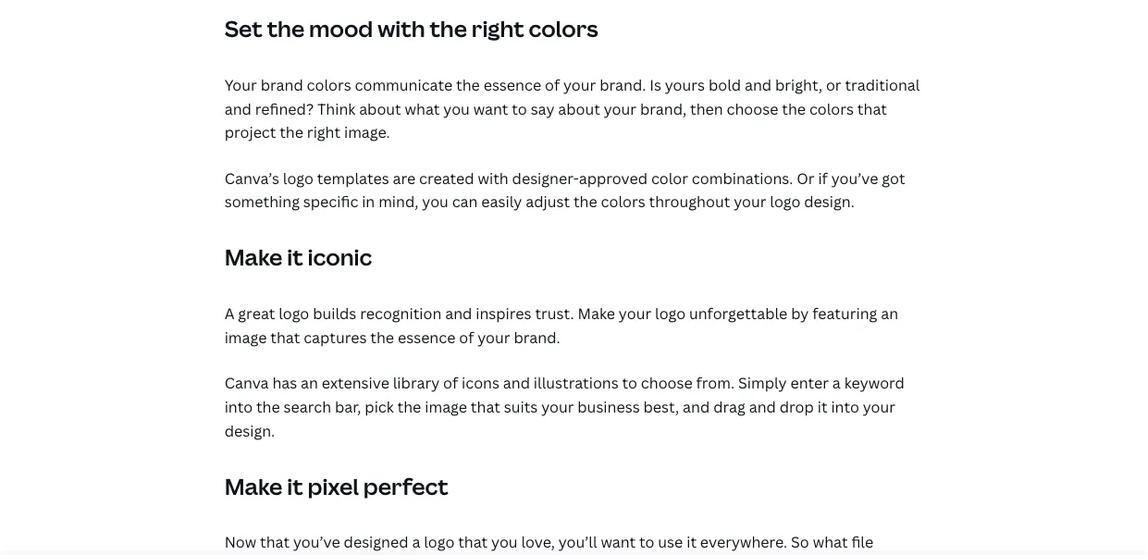 Task type: describe. For each thing, give the bounding box(es) containing it.
designer-
[[512, 168, 579, 188]]

it inside now that you've designed a logo that you love, you'll want to use it everywhere. so what file
[[687, 532, 697, 552]]

make inside a great logo builds recognition and inspires trust. make your logo unforgettable by featuring an image that captures the essence of your brand.
[[578, 304, 615, 323]]

color
[[651, 168, 689, 188]]

make for make it pixel perfect
[[225, 471, 283, 501]]

1 horizontal spatial right
[[472, 13, 524, 44]]

the inside a great logo builds recognition and inspires trust. make your logo unforgettable by featuring an image that captures the essence of your brand.
[[371, 327, 394, 347]]

right inside your brand colors communicate the essence of your brand. is yours bold and bright, or traditional and refined? think about what you want to say about your brand, then choose the colors that project the right image.
[[307, 122, 341, 142]]

captures
[[304, 327, 367, 347]]

logo left the unforgettable
[[655, 304, 686, 323]]

that left love,
[[458, 532, 488, 552]]

business
[[578, 397, 640, 417]]

your down illustrations
[[542, 397, 574, 417]]

what inside now that you've designed a logo that you love, you'll want to use it everywhere. so what file
[[813, 532, 848, 552]]

and down simply
[[749, 397, 776, 417]]

and up suits
[[503, 373, 530, 393]]

traditional
[[845, 75, 920, 95]]

refined?
[[255, 98, 314, 118]]

with inside canva's logo templates are created with designer-approved color combinations. or if you've got something specific in mind, you can easily adjust the colors throughout your logo design.
[[478, 168, 509, 188]]

a
[[225, 304, 235, 323]]

logo inside now that you've designed a logo that you love, you'll want to use it everywhere. so what file
[[424, 532, 455, 552]]

the right set at the top left of the page
[[267, 13, 305, 44]]

drag
[[714, 397, 746, 417]]

say
[[531, 98, 555, 118]]

combinations.
[[692, 168, 793, 188]]

and inside a great logo builds recognition and inspires trust. make your logo unforgettable by featuring an image that captures the essence of your brand.
[[445, 304, 472, 323]]

great
[[238, 304, 275, 323]]

you'll
[[559, 532, 597, 552]]

templates
[[317, 168, 389, 188]]

your inside canva's logo templates are created with designer-approved color combinations. or if you've got something specific in mind, you can easily adjust the colors throughout your logo design.
[[734, 192, 767, 212]]

illustrations
[[534, 373, 619, 393]]

an inside canva has an extensive library of icons and illustrations to choose from. simply enter a keyword into the search bar, pick the image that suits your business best, and drag and drop it into your design.
[[301, 373, 318, 393]]

use
[[658, 532, 683, 552]]

1 into from the left
[[225, 397, 253, 417]]

now that you've designed a logo that you love, you'll want to use it everywhere. so what file
[[225, 532, 874, 555]]

colors inside canva's logo templates are created with designer-approved color combinations. or if you've got something specific in mind, you can easily adjust the colors throughout your logo design.
[[601, 192, 646, 212]]

0 vertical spatial with
[[378, 13, 425, 44]]

your down keyword
[[863, 397, 896, 417]]

throughout
[[649, 192, 730, 212]]

essence inside a great logo builds recognition and inspires trust. make your logo unforgettable by featuring an image that captures the essence of your brand.
[[398, 327, 456, 347]]

that inside your brand colors communicate the essence of your brand. is yours bold and bright, or traditional and refined? think about what you want to say about your brand, then choose the colors that project the right image.
[[858, 98, 887, 118]]

if
[[818, 168, 828, 188]]

it inside canva has an extensive library of icons and illustrations to choose from. simply enter a keyword into the search bar, pick the image that suits your business best, and drag and drop it into your design.
[[818, 397, 828, 417]]

you've inside canva's logo templates are created with designer-approved color combinations. or if you've got something specific in mind, you can easily adjust the colors throughout your logo design.
[[832, 168, 879, 188]]

pick
[[365, 397, 394, 417]]

2 into from the left
[[831, 397, 860, 417]]

your
[[225, 75, 257, 95]]

bar,
[[335, 397, 361, 417]]

easily
[[482, 192, 522, 212]]

designed
[[344, 532, 409, 552]]

now
[[225, 532, 257, 552]]

it left pixel
[[287, 471, 303, 501]]

your left brand,
[[604, 98, 637, 118]]

got
[[882, 168, 906, 188]]

iconic
[[308, 242, 372, 272]]

love,
[[521, 532, 555, 552]]

yours
[[665, 75, 705, 95]]

make for make it iconic
[[225, 242, 283, 272]]

then
[[690, 98, 723, 118]]

pixel
[[308, 471, 359, 501]]

brand,
[[640, 98, 687, 118]]

brand
[[261, 75, 303, 95]]

everywhere.
[[700, 532, 788, 552]]

make it iconic
[[225, 242, 372, 272]]

colors up think
[[307, 75, 351, 95]]

or
[[797, 168, 815, 188]]

icons
[[462, 373, 500, 393]]

you inside canva's logo templates are created with designer-approved color combinations. or if you've got something specific in mind, you can easily adjust the colors throughout your logo design.
[[422, 192, 449, 212]]

mind,
[[379, 192, 419, 212]]

choose inside canva has an extensive library of icons and illustrations to choose from. simply enter a keyword into the search bar, pick the image that suits your business best, and drag and drop it into your design.
[[641, 373, 693, 393]]

communicate
[[355, 75, 453, 95]]

and right bold
[[745, 75, 772, 95]]

trust.
[[535, 304, 574, 323]]

the down bright,
[[782, 98, 806, 118]]

approved
[[579, 168, 648, 188]]

choose inside your brand colors communicate the essence of your brand. is yours bold and bright, or traditional and refined? think about what you want to say about your brand, then choose the colors that project the right image.
[[727, 98, 779, 118]]

featuring
[[813, 304, 878, 323]]

image inside canva has an extensive library of icons and illustrations to choose from. simply enter a keyword into the search bar, pick the image that suits your business best, and drag and drop it into your design.
[[425, 397, 467, 417]]

from.
[[697, 373, 735, 393]]

logo down or
[[770, 192, 801, 212]]

can
[[452, 192, 478, 212]]

canva has an extensive library of icons and illustrations to choose from. simply enter a keyword into the search bar, pick the image that suits your business best, and drag and drop it into your design.
[[225, 373, 905, 440]]

design. inside canva has an extensive library of icons and illustrations to choose from. simply enter a keyword into the search bar, pick the image that suits your business best, and drag and drop it into your design.
[[225, 420, 275, 440]]

something
[[225, 192, 300, 212]]

to inside your brand colors communicate the essence of your brand. is yours bold and bright, or traditional and refined? think about what you want to say about your brand, then choose the colors that project the right image.
[[512, 98, 527, 118]]

the right communicate
[[456, 75, 480, 95]]

suits
[[504, 397, 538, 417]]

a inside canva has an extensive library of icons and illustrations to choose from. simply enter a keyword into the search bar, pick the image that suits your business best, and drag and drop it into your design.
[[833, 373, 841, 393]]

essence inside your brand colors communicate the essence of your brand. is yours bold and bright, or traditional and refined? think about what you want to say about your brand, then choose the colors that project the right image.
[[484, 75, 542, 95]]



Task type: vqa. For each thing, say whether or not it's contained in the screenshot.
the leftmost Education
no



Task type: locate. For each thing, give the bounding box(es) containing it.
created
[[419, 168, 474, 188]]

0 vertical spatial what
[[405, 98, 440, 118]]

you've inside now that you've designed a logo that you love, you'll want to use it everywhere. so what file
[[293, 532, 340, 552]]

that down great
[[271, 327, 300, 347]]

so
[[791, 532, 810, 552]]

enter
[[791, 373, 829, 393]]

2 vertical spatial of
[[443, 373, 458, 393]]

or
[[826, 75, 842, 95]]

it
[[287, 242, 303, 272], [818, 397, 828, 417], [287, 471, 303, 501], [687, 532, 697, 552]]

design.
[[804, 192, 855, 212], [225, 420, 275, 440]]

the
[[267, 13, 305, 44], [430, 13, 467, 44], [456, 75, 480, 95], [782, 98, 806, 118], [280, 122, 304, 142], [574, 192, 598, 212], [371, 327, 394, 347], [256, 397, 280, 417], [398, 397, 421, 417]]

right
[[472, 13, 524, 44], [307, 122, 341, 142]]

design. down if
[[804, 192, 855, 212]]

an up "search"
[[301, 373, 318, 393]]

set the mood with the right colors
[[225, 13, 599, 44]]

1 horizontal spatial choose
[[727, 98, 779, 118]]

and left inspires
[[445, 304, 472, 323]]

you've down pixel
[[293, 532, 340, 552]]

a right enter
[[833, 373, 841, 393]]

0 vertical spatial design.
[[804, 192, 855, 212]]

1 horizontal spatial a
[[833, 373, 841, 393]]

file
[[852, 532, 874, 552]]

0 vertical spatial want
[[474, 98, 509, 118]]

you inside now that you've designed a logo that you love, you'll want to use it everywhere. so what file
[[491, 532, 518, 552]]

0 vertical spatial right
[[472, 13, 524, 44]]

by
[[791, 304, 809, 323]]

brand. inside your brand colors communicate the essence of your brand. is yours bold and bright, or traditional and refined? think about what you want to say about your brand, then choose the colors that project the right image.
[[600, 75, 646, 95]]

to left the use
[[640, 532, 655, 552]]

the down has
[[256, 397, 280, 417]]

0 horizontal spatial of
[[443, 373, 458, 393]]

canva
[[225, 373, 269, 393]]

choose up best,
[[641, 373, 693, 393]]

that inside a great logo builds recognition and inspires trust. make your logo unforgettable by featuring an image that captures the essence of your brand.
[[271, 327, 300, 347]]

want left say
[[474, 98, 509, 118]]

1 vertical spatial image
[[425, 397, 467, 417]]

1 vertical spatial a
[[412, 532, 421, 552]]

brand.
[[600, 75, 646, 95], [514, 327, 560, 347]]

the down the recognition
[[371, 327, 394, 347]]

image
[[225, 327, 267, 347], [425, 397, 467, 417]]

of
[[545, 75, 560, 95], [459, 327, 474, 347], [443, 373, 458, 393]]

bright,
[[776, 75, 823, 95]]

make it pixel perfect
[[225, 471, 449, 501]]

0 horizontal spatial what
[[405, 98, 440, 118]]

you've
[[832, 168, 879, 188], [293, 532, 340, 552]]

0 horizontal spatial brand.
[[514, 327, 560, 347]]

make right trust.
[[578, 304, 615, 323]]

brand. down trust.
[[514, 327, 560, 347]]

an right featuring
[[881, 304, 899, 323]]

0 horizontal spatial about
[[359, 98, 401, 118]]

the down the approved
[[574, 192, 598, 212]]

set
[[225, 13, 263, 44]]

and down "your"
[[225, 98, 252, 118]]

1 vertical spatial brand.
[[514, 327, 560, 347]]

unforgettable
[[689, 304, 788, 323]]

colors up your brand colors communicate the essence of your brand. is yours bold and bright, or traditional and refined? think about what you want to say about your brand, then choose the colors that project the right image.
[[529, 13, 599, 44]]

it right the use
[[687, 532, 697, 552]]

into down canva
[[225, 397, 253, 417]]

about up 'image.'
[[359, 98, 401, 118]]

0 vertical spatial a
[[833, 373, 841, 393]]

2 horizontal spatial of
[[545, 75, 560, 95]]

0 vertical spatial image
[[225, 327, 267, 347]]

what down communicate
[[405, 98, 440, 118]]

0 vertical spatial choose
[[727, 98, 779, 118]]

of up icons
[[459, 327, 474, 347]]

that right now
[[260, 532, 290, 552]]

0 vertical spatial make
[[225, 242, 283, 272]]

are
[[393, 168, 416, 188]]

1 vertical spatial choose
[[641, 373, 693, 393]]

1 horizontal spatial of
[[459, 327, 474, 347]]

2 vertical spatial to
[[640, 532, 655, 552]]

into
[[225, 397, 253, 417], [831, 397, 860, 417]]

0 horizontal spatial to
[[512, 98, 527, 118]]

1 horizontal spatial to
[[622, 373, 638, 393]]

1 horizontal spatial brand.
[[600, 75, 646, 95]]

what right so
[[813, 532, 848, 552]]

your brand colors communicate the essence of your brand. is yours bold and bright, or traditional and refined? think about what you want to say about your brand, then choose the colors that project the right image.
[[225, 75, 920, 142]]

1 vertical spatial right
[[307, 122, 341, 142]]

choose down bold
[[727, 98, 779, 118]]

project
[[225, 122, 276, 142]]

design. inside canva's logo templates are created with designer-approved color combinations. or if you've got something specific in mind, you can easily adjust the colors throughout your logo design.
[[804, 192, 855, 212]]

that down icons
[[471, 397, 501, 417]]

1 vertical spatial you've
[[293, 532, 340, 552]]

want
[[474, 98, 509, 118], [601, 532, 636, 552]]

1 horizontal spatial about
[[558, 98, 601, 118]]

logo right designed at the bottom left of page
[[424, 532, 455, 552]]

1 vertical spatial you
[[422, 192, 449, 212]]

of inside your brand colors communicate the essence of your brand. is yours bold and bright, or traditional and refined? think about what you want to say about your brand, then choose the colors that project the right image.
[[545, 75, 560, 95]]

your down combinations.
[[734, 192, 767, 212]]

that down traditional
[[858, 98, 887, 118]]

to inside now that you've designed a logo that you love, you'll want to use it everywhere. so what file
[[640, 532, 655, 552]]

0 horizontal spatial image
[[225, 327, 267, 347]]

perfect
[[364, 471, 449, 501]]

is
[[650, 75, 662, 95]]

1 vertical spatial an
[[301, 373, 318, 393]]

simply
[[738, 373, 787, 393]]

library
[[393, 373, 440, 393]]

what inside your brand colors communicate the essence of your brand. is yours bold and bright, or traditional and refined? think about what you want to say about your brand, then choose the colors that project the right image.
[[405, 98, 440, 118]]

0 horizontal spatial design.
[[225, 420, 275, 440]]

to inside canva has an extensive library of icons and illustrations to choose from. simply enter a keyword into the search bar, pick the image that suits your business best, and drag and drop it into your design.
[[622, 373, 638, 393]]

it right "drop"
[[818, 397, 828, 417]]

1 vertical spatial essence
[[398, 327, 456, 347]]

want inside now that you've designed a logo that you love, you'll want to use it everywhere. so what file
[[601, 532, 636, 552]]

1 horizontal spatial an
[[881, 304, 899, 323]]

1 vertical spatial want
[[601, 532, 636, 552]]

into down keyword
[[831, 397, 860, 417]]

of inside a great logo builds recognition and inspires trust. make your logo unforgettable by featuring an image that captures the essence of your brand.
[[459, 327, 474, 347]]

essence up say
[[484, 75, 542, 95]]

1 horizontal spatial what
[[813, 532, 848, 552]]

you
[[444, 98, 470, 118], [422, 192, 449, 212], [491, 532, 518, 552]]

an
[[881, 304, 899, 323], [301, 373, 318, 393]]

2 vertical spatial make
[[225, 471, 283, 501]]

recognition
[[360, 304, 442, 323]]

essence down the recognition
[[398, 327, 456, 347]]

you down communicate
[[444, 98, 470, 118]]

1 horizontal spatial image
[[425, 397, 467, 417]]

1 horizontal spatial into
[[831, 397, 860, 417]]

0 horizontal spatial essence
[[398, 327, 456, 347]]

brand. left is
[[600, 75, 646, 95]]

1 vertical spatial to
[[622, 373, 638, 393]]

bold
[[709, 75, 741, 95]]

1 horizontal spatial you've
[[832, 168, 879, 188]]

want right the you'll at the bottom
[[601, 532, 636, 552]]

make up now
[[225, 471, 283, 501]]

image.
[[344, 122, 390, 142]]

keyword
[[845, 373, 905, 393]]

0 vertical spatial an
[[881, 304, 899, 323]]

to up business
[[622, 373, 638, 393]]

image down great
[[225, 327, 267, 347]]

that
[[858, 98, 887, 118], [271, 327, 300, 347], [471, 397, 501, 417], [260, 532, 290, 552], [458, 532, 488, 552]]

colors
[[529, 13, 599, 44], [307, 75, 351, 95], [810, 98, 854, 118], [601, 192, 646, 212]]

builds
[[313, 304, 357, 323]]

think
[[317, 98, 356, 118]]

1 horizontal spatial essence
[[484, 75, 542, 95]]

colors down the approved
[[601, 192, 646, 212]]

1 vertical spatial what
[[813, 532, 848, 552]]

the up communicate
[[430, 13, 467, 44]]

of inside canva has an extensive library of icons and illustrations to choose from. simply enter a keyword into the search bar, pick the image that suits your business best, and drag and drop it into your design.
[[443, 373, 458, 393]]

0 horizontal spatial a
[[412, 532, 421, 552]]

about right say
[[558, 98, 601, 118]]

an inside a great logo builds recognition and inspires trust. make your logo unforgettable by featuring an image that captures the essence of your brand.
[[881, 304, 899, 323]]

0 horizontal spatial an
[[301, 373, 318, 393]]

1 about from the left
[[359, 98, 401, 118]]

inspires
[[476, 304, 532, 323]]

with
[[378, 13, 425, 44], [478, 168, 509, 188]]

specific
[[303, 192, 358, 212]]

your right trust.
[[619, 304, 652, 323]]

0 horizontal spatial into
[[225, 397, 253, 417]]

0 horizontal spatial want
[[474, 98, 509, 118]]

1 vertical spatial design.
[[225, 420, 275, 440]]

mood
[[309, 13, 373, 44]]

to left say
[[512, 98, 527, 118]]

with up easily
[[478, 168, 509, 188]]

design. down canva
[[225, 420, 275, 440]]

that inside canva has an extensive library of icons and illustrations to choose from. simply enter a keyword into the search bar, pick the image that suits your business best, and drag and drop it into your design.
[[471, 397, 501, 417]]

search
[[284, 397, 331, 417]]

a inside now that you've designed a logo that you love, you'll want to use it everywhere. so what file
[[412, 532, 421, 552]]

best,
[[644, 397, 680, 417]]

and down from.
[[683, 397, 710, 417]]

canva's logo templates are created with designer-approved color combinations. or if you've got something specific in mind, you can easily adjust the colors throughout your logo design.
[[225, 168, 906, 212]]

1 vertical spatial make
[[578, 304, 615, 323]]

with up communicate
[[378, 13, 425, 44]]

0 vertical spatial of
[[545, 75, 560, 95]]

of up say
[[545, 75, 560, 95]]

logo right great
[[279, 304, 309, 323]]

0 horizontal spatial right
[[307, 122, 341, 142]]

0 vertical spatial essence
[[484, 75, 542, 95]]

canva's
[[225, 168, 279, 188]]

and
[[745, 75, 772, 95], [225, 98, 252, 118], [445, 304, 472, 323], [503, 373, 530, 393], [683, 397, 710, 417], [749, 397, 776, 417]]

of left icons
[[443, 373, 458, 393]]

your down inspires
[[478, 327, 510, 347]]

colors down or at the top
[[810, 98, 854, 118]]

make up great
[[225, 242, 283, 272]]

your left is
[[564, 75, 596, 95]]

1 horizontal spatial design.
[[804, 192, 855, 212]]

it left iconic
[[287, 242, 303, 272]]

adjust
[[526, 192, 570, 212]]

brand. inside a great logo builds recognition and inspires trust. make your logo unforgettable by featuring an image that captures the essence of your brand.
[[514, 327, 560, 347]]

image down library
[[425, 397, 467, 417]]

1 horizontal spatial with
[[478, 168, 509, 188]]

has
[[272, 373, 297, 393]]

about
[[359, 98, 401, 118], [558, 98, 601, 118]]

a
[[833, 373, 841, 393], [412, 532, 421, 552]]

you've right if
[[832, 168, 879, 188]]

in
[[362, 192, 375, 212]]

choose
[[727, 98, 779, 118], [641, 373, 693, 393]]

1 vertical spatial with
[[478, 168, 509, 188]]

you down created
[[422, 192, 449, 212]]

essence
[[484, 75, 542, 95], [398, 327, 456, 347]]

want inside your brand colors communicate the essence of your brand. is yours bold and bright, or traditional and refined? think about what you want to say about your brand, then choose the colors that project the right image.
[[474, 98, 509, 118]]

the down refined?
[[280, 122, 304, 142]]

0 vertical spatial brand.
[[600, 75, 646, 95]]

1 vertical spatial of
[[459, 327, 474, 347]]

a right designed at the bottom left of page
[[412, 532, 421, 552]]

logo
[[283, 168, 314, 188], [770, 192, 801, 212], [279, 304, 309, 323], [655, 304, 686, 323], [424, 532, 455, 552]]

make
[[225, 242, 283, 272], [578, 304, 615, 323], [225, 471, 283, 501]]

what
[[405, 98, 440, 118], [813, 532, 848, 552]]

drop
[[780, 397, 814, 417]]

you left love,
[[491, 532, 518, 552]]

2 vertical spatial you
[[491, 532, 518, 552]]

0 vertical spatial you've
[[832, 168, 879, 188]]

0 horizontal spatial you've
[[293, 532, 340, 552]]

you inside your brand colors communicate the essence of your brand. is yours bold and bright, or traditional and refined? think about what you want to say about your brand, then choose the colors that project the right image.
[[444, 98, 470, 118]]

0 horizontal spatial choose
[[641, 373, 693, 393]]

image inside a great logo builds recognition and inspires trust. make your logo unforgettable by featuring an image that captures the essence of your brand.
[[225, 327, 267, 347]]

0 vertical spatial to
[[512, 98, 527, 118]]

1 horizontal spatial want
[[601, 532, 636, 552]]

extensive
[[322, 373, 390, 393]]

0 vertical spatial you
[[444, 98, 470, 118]]

your
[[564, 75, 596, 95], [604, 98, 637, 118], [734, 192, 767, 212], [619, 304, 652, 323], [478, 327, 510, 347], [542, 397, 574, 417], [863, 397, 896, 417]]

logo up specific
[[283, 168, 314, 188]]

2 about from the left
[[558, 98, 601, 118]]

a great logo builds recognition and inspires trust. make your logo unforgettable by featuring an image that captures the essence of your brand.
[[225, 304, 899, 347]]

0 horizontal spatial with
[[378, 13, 425, 44]]

the down library
[[398, 397, 421, 417]]

2 horizontal spatial to
[[640, 532, 655, 552]]

the inside canva's logo templates are created with designer-approved color combinations. or if you've got something specific in mind, you can easily adjust the colors throughout your logo design.
[[574, 192, 598, 212]]



